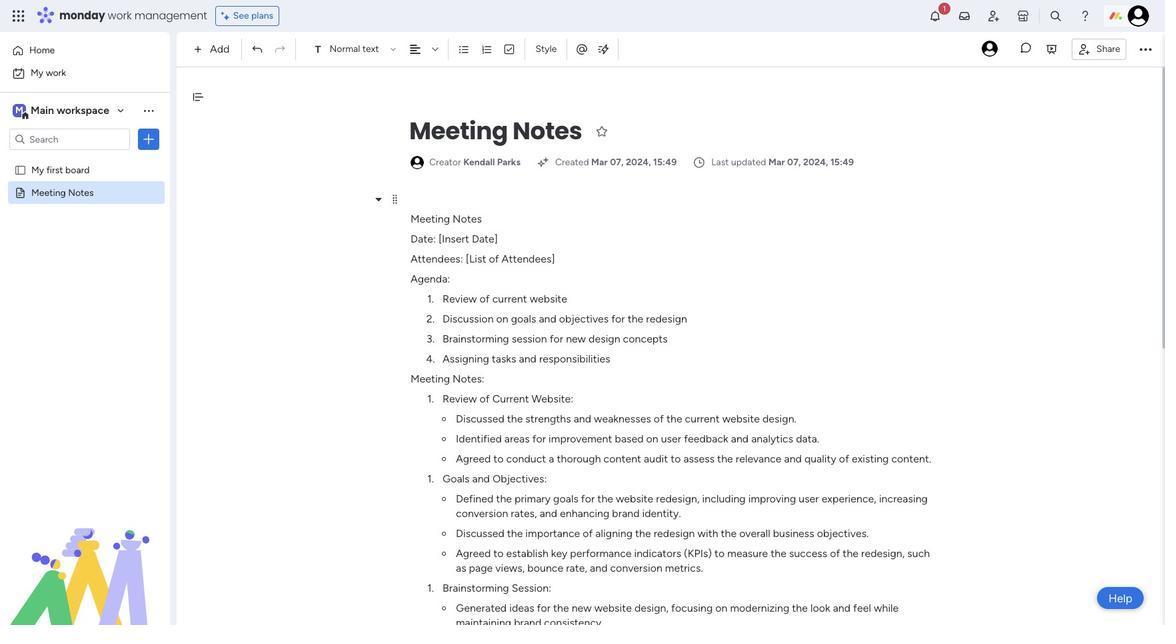 Task type: locate. For each thing, give the bounding box(es) containing it.
to right (kpis)
[[715, 547, 725, 560]]

the left look
[[792, 602, 808, 615]]

0 vertical spatial user
[[661, 433, 681, 445]]

2 vertical spatial on
[[715, 602, 727, 615]]

1 horizontal spatial current
[[685, 413, 720, 425]]

1 vertical spatial brand
[[514, 617, 541, 625]]

notes up created
[[513, 114, 582, 148]]

0 vertical spatial goals
[[511, 313, 536, 325]]

bulleted list image
[[458, 43, 470, 55]]

of down objectives.
[[830, 547, 840, 560]]

2 image for discussed
[[442, 417, 446, 421]]

notes down board
[[68, 187, 94, 198]]

my for my work
[[31, 67, 43, 79]]

1 horizontal spatial 07,
[[787, 157, 801, 168]]

1 vertical spatial 2 image
[[442, 532, 446, 536]]

1 review from the top
[[443, 293, 477, 305]]

invite members image
[[987, 9, 1000, 23]]

2 discussed from the top
[[456, 527, 504, 540]]

3 1 . from the top
[[427, 473, 434, 485]]

website up the identity.
[[616, 493, 653, 505]]

increasing
[[879, 493, 928, 505]]

primary
[[515, 493, 551, 505]]

. for brainstorming session:
[[432, 582, 434, 595]]

1 agreed from the top
[[456, 453, 491, 465]]

2 image left identified
[[442, 437, 446, 441]]

meeting notes:
[[411, 373, 485, 385]]

2 agreed from the top
[[456, 547, 491, 560]]

search everything image
[[1049, 9, 1062, 23]]

establish
[[506, 547, 548, 560]]

1 07, from the left
[[610, 157, 624, 168]]

2 vertical spatial notes
[[453, 213, 482, 225]]

5 2 image from the top
[[442, 607, 446, 611]]

. left brainstorming session:
[[432, 582, 434, 595]]

on
[[496, 313, 508, 325], [646, 433, 658, 445], [715, 602, 727, 615]]

feedback
[[684, 433, 728, 445]]

current up feedback
[[685, 413, 720, 425]]

notes up date: [insert date]
[[453, 213, 482, 225]]

to
[[493, 453, 504, 465], [671, 453, 681, 465], [493, 547, 504, 560], [715, 547, 725, 560]]

1 discussed from the top
[[456, 413, 504, 425]]

1 vertical spatial discussed
[[456, 527, 504, 540]]

to up views,
[[493, 547, 504, 560]]

3 1 from the top
[[427, 473, 432, 485]]

my left first at the top of page
[[31, 164, 44, 175]]

2 horizontal spatial on
[[715, 602, 727, 615]]

1 1 . from the top
[[427, 293, 434, 305]]

brainstorming for brainstorming session for new design concepts
[[443, 333, 509, 345]]

0 horizontal spatial 2024,
[[626, 157, 651, 168]]

enhancing
[[560, 507, 609, 520]]

website inside defined the primary goals for the website redesign, including improving user experience, increasing conversion rates, and enhancing brand identity.
[[616, 493, 653, 505]]

monday
[[59, 8, 105, 23]]

of down notes:
[[480, 393, 490, 405]]

for up enhancing
[[581, 493, 595, 505]]

3 2 image from the top
[[442, 497, 446, 501]]

workspace
[[57, 104, 109, 117]]

07, right created
[[610, 157, 624, 168]]

1 vertical spatial notes
[[68, 187, 94, 198]]

and down data. on the right bottom
[[784, 453, 802, 465]]

2 2 image from the top
[[442, 532, 446, 536]]

discussion on goals and objectives for the redesign
[[443, 313, 687, 325]]

(kpis)
[[684, 547, 712, 560]]

such
[[907, 547, 930, 560]]

and
[[539, 313, 556, 325], [519, 353, 537, 365], [574, 413, 591, 425], [731, 433, 749, 445], [784, 453, 802, 465], [472, 473, 490, 485], [540, 507, 557, 520], [590, 562, 608, 575], [833, 602, 851, 615]]

agreed
[[456, 453, 491, 465], [456, 547, 491, 560]]

notes
[[513, 114, 582, 148], [68, 187, 94, 198], [453, 213, 482, 225]]

goals
[[443, 473, 470, 485]]

[list
[[466, 253, 486, 265]]

agreed for agreed to establish key performance indicators (kpis) to measure the success of the redesign, such as page views, bounce rate, and conversion metrics.
[[456, 547, 491, 560]]

for for improvement
[[532, 433, 546, 445]]

0 horizontal spatial user
[[661, 433, 681, 445]]

1 horizontal spatial work
[[108, 8, 132, 23]]

2 vertical spatial meeting notes
[[411, 213, 482, 225]]

brainstorming down the page
[[443, 582, 509, 595]]

rates,
[[511, 507, 537, 520]]

goals up enhancing
[[553, 493, 578, 505]]

ideas
[[509, 602, 534, 615]]

1 . left goals
[[427, 473, 434, 485]]

v2 ellipsis image
[[1140, 41, 1152, 58]]

my down home
[[31, 67, 43, 79]]

meeting inside field
[[409, 114, 508, 148]]

normal
[[330, 43, 360, 55]]

0 vertical spatial redesign,
[[656, 493, 700, 505]]

1 vertical spatial review
[[443, 393, 477, 405]]

[insert
[[438, 233, 469, 245]]

1 2 image from the top
[[442, 417, 446, 421]]

redesign, left such
[[861, 547, 905, 560]]

4 1 from the top
[[427, 582, 432, 595]]

agreed up the page
[[456, 547, 491, 560]]

agreed inside agreed to establish key performance indicators (kpis) to measure the success of the redesign, such as page views, bounce rate, and conversion metrics.
[[456, 547, 491, 560]]

meeting up creator
[[409, 114, 508, 148]]

monday work management
[[59, 8, 207, 23]]

and up importance on the bottom left of page
[[540, 507, 557, 520]]

conversion down indicators
[[610, 562, 662, 575]]

select product image
[[12, 9, 25, 23]]

undo ⌘+z image
[[252, 43, 264, 55]]

for up the design
[[611, 313, 625, 325]]

1 vertical spatial user
[[799, 493, 819, 505]]

. up 3 .
[[432, 313, 435, 325]]

1 horizontal spatial 2024,
[[803, 157, 828, 168]]

0 horizontal spatial work
[[46, 67, 66, 79]]

meeting notes up [insert
[[411, 213, 482, 225]]

2 image up brainstorming session:
[[442, 552, 446, 556]]

1 vertical spatial current
[[685, 413, 720, 425]]

new up responsibilities
[[566, 333, 586, 345]]

for down discussion on goals and objectives for the redesign
[[550, 333, 563, 345]]

2 2 image from the top
[[442, 437, 446, 441]]

work right monday
[[108, 8, 132, 23]]

1 . for review of current website:
[[427, 393, 434, 405]]

2 15:49 from the left
[[830, 157, 854, 168]]

1 . down meeting notes:
[[427, 393, 434, 405]]

for inside defined the primary goals for the website redesign, including improving user experience, increasing conversion rates, and enhancing brand identity.
[[581, 493, 595, 505]]

2 image down goals
[[442, 497, 446, 501]]

add button
[[189, 39, 238, 60]]

areas
[[504, 433, 530, 445]]

review for review of current website:
[[443, 393, 477, 405]]

mar right created
[[591, 157, 608, 168]]

0 horizontal spatial current
[[492, 293, 527, 305]]

0 vertical spatial brainstorming
[[443, 333, 509, 345]]

1 . for review of current website
[[427, 293, 434, 305]]

1 vertical spatial agreed
[[456, 547, 491, 560]]

0 vertical spatial agreed
[[456, 453, 491, 465]]

0 vertical spatial my
[[31, 67, 43, 79]]

1 horizontal spatial conversion
[[610, 562, 662, 575]]

home
[[29, 45, 55, 56]]

1 mar from the left
[[591, 157, 608, 168]]

2 mar from the left
[[768, 157, 785, 168]]

4 1 . from the top
[[427, 582, 434, 595]]

menu image
[[390, 194, 400, 205]]

2 1 . from the top
[[427, 393, 434, 405]]

0 horizontal spatial mar
[[591, 157, 608, 168]]

.
[[432, 293, 434, 305], [432, 313, 435, 325], [432, 333, 435, 345], [433, 353, 435, 365], [432, 393, 434, 405], [432, 473, 434, 485], [432, 582, 434, 595]]

work
[[108, 8, 132, 23], [46, 67, 66, 79]]

goals up 'session'
[[511, 313, 536, 325]]

design
[[589, 333, 620, 345]]

user up audit on the bottom of page
[[661, 433, 681, 445]]

. left goals
[[432, 473, 434, 485]]

1 1 from the top
[[427, 293, 432, 305]]

07, right updated
[[787, 157, 801, 168]]

work inside my work option
[[46, 67, 66, 79]]

4
[[426, 353, 433, 365]]

for
[[611, 313, 625, 325], [550, 333, 563, 345], [532, 433, 546, 445], [581, 493, 595, 505], [537, 602, 551, 615]]

user
[[661, 433, 681, 445], [799, 493, 819, 505]]

list box
[[0, 156, 170, 384]]

created
[[555, 157, 589, 168]]

. down meeting notes:
[[432, 393, 434, 405]]

for for new
[[550, 333, 563, 345]]

objectives:
[[493, 473, 547, 485]]

meeting notes down my first board at the top left of the page
[[31, 187, 94, 198]]

for down strengths
[[532, 433, 546, 445]]

. for brainstorming session for new design concepts
[[432, 333, 435, 345]]

strengths
[[525, 413, 571, 425]]

conversion inside agreed to establish key performance indicators (kpis) to measure the success of the redesign, such as page views, bounce rate, and conversion metrics.
[[610, 562, 662, 575]]

objectives
[[559, 313, 609, 325]]

1 vertical spatial meeting notes
[[31, 187, 94, 198]]

on inside generated ideas for the new website design, focusing on modernizing the look and feel while maintaining brand consistency.
[[715, 602, 727, 615]]

importance
[[525, 527, 580, 540]]

to up goals and objectives:
[[493, 453, 504, 465]]

for inside generated ideas for the new website design, focusing on modernizing the look and feel while maintaining brand consistency.
[[537, 602, 551, 615]]

2024,
[[626, 157, 651, 168], [803, 157, 828, 168]]

kendall
[[463, 157, 495, 168]]

0 vertical spatial public board image
[[14, 163, 27, 176]]

1 horizontal spatial brand
[[612, 507, 640, 520]]

discussion
[[443, 313, 494, 325]]

0 vertical spatial current
[[492, 293, 527, 305]]

redesign, up the identity.
[[656, 493, 700, 505]]

4 2 image from the top
[[442, 552, 446, 556]]

1 vertical spatial work
[[46, 67, 66, 79]]

brainstorming
[[443, 333, 509, 345], [443, 582, 509, 595]]

user inside defined the primary goals for the website redesign, including improving user experience, increasing conversion rates, and enhancing brand identity.
[[799, 493, 819, 505]]

0 horizontal spatial 15:49
[[653, 157, 677, 168]]

0 horizontal spatial redesign,
[[656, 493, 700, 505]]

0 horizontal spatial on
[[496, 313, 508, 325]]

2 1 from the top
[[427, 393, 432, 405]]

1 horizontal spatial goals
[[553, 493, 578, 505]]

. for review of current website
[[432, 293, 434, 305]]

discussed up the page
[[456, 527, 504, 540]]

my inside my work option
[[31, 67, 43, 79]]

1 vertical spatial conversion
[[610, 562, 662, 575]]

0 vertical spatial on
[[496, 313, 508, 325]]

add
[[210, 43, 230, 55]]

redesign
[[646, 313, 687, 325], [654, 527, 695, 540]]

success
[[789, 547, 827, 560]]

website
[[530, 293, 567, 305], [722, 413, 760, 425], [616, 493, 653, 505], [594, 602, 632, 615]]

2 horizontal spatial notes
[[513, 114, 582, 148]]

mar
[[591, 157, 608, 168], [768, 157, 785, 168]]

generated
[[456, 602, 507, 615]]

1 vertical spatial brainstorming
[[443, 582, 509, 595]]

existing
[[852, 453, 889, 465]]

the up enhancing
[[597, 493, 613, 505]]

brainstorming down discussion
[[443, 333, 509, 345]]

monday marketplace image
[[1016, 9, 1030, 23]]

redesign, inside agreed to establish key performance indicators (kpis) to measure the success of the redesign, such as page views, bounce rate, and conversion metrics.
[[861, 547, 905, 560]]

lottie animation element
[[0, 491, 170, 625]]

help
[[1109, 592, 1132, 605]]

1 2 image from the top
[[442, 457, 446, 461]]

15:49
[[653, 157, 677, 168], [830, 157, 854, 168]]

1
[[427, 293, 432, 305], [427, 393, 432, 405], [427, 473, 432, 485], [427, 582, 432, 595]]

1 horizontal spatial redesign,
[[861, 547, 905, 560]]

0 horizontal spatial brand
[[514, 617, 541, 625]]

3 .
[[427, 333, 435, 345]]

creator
[[429, 157, 461, 168]]

1 vertical spatial public board image
[[14, 186, 27, 199]]

1 . left brainstorming session:
[[427, 582, 434, 595]]

1 for review of current website
[[427, 293, 432, 305]]

and down 'session'
[[519, 353, 537, 365]]

my for my first board
[[31, 164, 44, 175]]

mar right updated
[[768, 157, 785, 168]]

1 vertical spatial redesign,
[[861, 547, 905, 560]]

1 public board image from the top
[[14, 163, 27, 176]]

measure
[[727, 547, 768, 560]]

2 image down meeting notes:
[[442, 417, 446, 421]]

user right improving
[[799, 493, 819, 505]]

agenda:
[[411, 273, 450, 285]]

and up 'relevance'
[[731, 433, 749, 445]]

help button
[[1097, 587, 1144, 609]]

0 vertical spatial work
[[108, 8, 132, 23]]

list box containing my first board
[[0, 156, 170, 384]]

2 image down goals
[[442, 532, 446, 536]]

discussed up identified
[[456, 413, 504, 425]]

the up concepts
[[628, 313, 643, 325]]

1 horizontal spatial 15:49
[[830, 157, 854, 168]]

1 horizontal spatial notes
[[453, 213, 482, 225]]

0 horizontal spatial conversion
[[456, 507, 508, 520]]

last
[[711, 157, 729, 168]]

0 vertical spatial meeting notes
[[409, 114, 582, 148]]

0 vertical spatial review
[[443, 293, 477, 305]]

conversion down 'defined'
[[456, 507, 508, 520]]

the up the identified areas for improvement based on user feedback and analytics data.
[[666, 413, 682, 425]]

brand down ideas
[[514, 617, 541, 625]]

2 image
[[442, 417, 446, 421], [442, 437, 446, 441], [442, 497, 446, 501], [442, 552, 446, 556], [442, 607, 446, 611]]

1 horizontal spatial user
[[799, 493, 819, 505]]

2 review from the top
[[443, 393, 477, 405]]

metrics.
[[665, 562, 703, 575]]

on down review of current website
[[496, 313, 508, 325]]

2 public board image from the top
[[14, 186, 27, 199]]

1 horizontal spatial on
[[646, 433, 658, 445]]

plans
[[251, 10, 273, 21]]

public board image
[[14, 163, 27, 176], [14, 186, 27, 199]]

public board image for my first board
[[14, 163, 27, 176]]

0 horizontal spatial 07,
[[610, 157, 624, 168]]

1 vertical spatial my
[[31, 164, 44, 175]]

. down 3 .
[[433, 353, 435, 365]]

2 image for agreed
[[442, 457, 446, 461]]

meeting notes up parks
[[409, 114, 582, 148]]

0 vertical spatial discussed
[[456, 413, 504, 425]]

conduct
[[506, 453, 546, 465]]

normal text
[[330, 43, 379, 55]]

website inside generated ideas for the new website design, focusing on modernizing the look and feel while maintaining brand consistency.
[[594, 602, 632, 615]]

brainstorming session for new design concepts
[[443, 333, 668, 345]]

1 horizontal spatial mar
[[768, 157, 785, 168]]

on up audit on the bottom of page
[[646, 433, 658, 445]]

1 . up 2 . on the left
[[427, 293, 434, 305]]

brand inside defined the primary goals for the website redesign, including improving user experience, increasing conversion rates, and enhancing brand identity.
[[612, 507, 640, 520]]

discussed for discussed the importance of aligning the redesign with the overall business objectives.
[[456, 527, 504, 540]]

1 vertical spatial new
[[572, 602, 592, 615]]

1 for review of current website:
[[427, 393, 432, 405]]

the up areas
[[507, 413, 523, 425]]

0 horizontal spatial goals
[[511, 313, 536, 325]]

2 image up goals
[[442, 457, 446, 461]]

work down home
[[46, 67, 66, 79]]

2 brainstorming from the top
[[443, 582, 509, 595]]

. up 2 . on the left
[[432, 293, 434, 305]]

of
[[489, 253, 499, 265], [480, 293, 490, 305], [480, 393, 490, 405], [654, 413, 664, 425], [839, 453, 849, 465], [583, 527, 593, 540], [830, 547, 840, 560]]

discussed
[[456, 413, 504, 425], [456, 527, 504, 540]]

a
[[549, 453, 554, 465]]

07,
[[610, 157, 624, 168], [787, 157, 801, 168]]

0 vertical spatial 2 image
[[442, 457, 446, 461]]

bounce
[[527, 562, 563, 575]]

redesign down the identity.
[[654, 527, 695, 540]]

my
[[31, 67, 43, 79], [31, 164, 44, 175]]

0 vertical spatial brand
[[612, 507, 640, 520]]

website left the design,
[[594, 602, 632, 615]]

0 vertical spatial notes
[[513, 114, 582, 148]]

option
[[0, 158, 170, 160]]

on right focusing
[[715, 602, 727, 615]]

for right ideas
[[537, 602, 551, 615]]

style button
[[530, 38, 563, 61]]

1 vertical spatial goals
[[553, 493, 578, 505]]

brainstorming for brainstorming session:
[[443, 582, 509, 595]]

new inside generated ideas for the new website design, focusing on modernizing the look and feel while maintaining brand consistency.
[[572, 602, 592, 615]]

agreed down identified
[[456, 453, 491, 465]]

. down 2 . on the left
[[432, 333, 435, 345]]

and left the 'feel'
[[833, 602, 851, 615]]

last updated mar 07, 2024, 15:49
[[711, 157, 854, 168]]

2 image
[[442, 457, 446, 461], [442, 532, 446, 536]]

review down notes:
[[443, 393, 477, 405]]

redesign up concepts
[[646, 313, 687, 325]]

0 vertical spatial conversion
[[456, 507, 508, 520]]

new up 'consistency.'
[[572, 602, 592, 615]]

0 horizontal spatial notes
[[68, 187, 94, 198]]

1 brainstorming from the top
[[443, 333, 509, 345]]

review up discussion
[[443, 293, 477, 305]]

work for monday
[[108, 8, 132, 23]]

add to favorites image
[[595, 124, 609, 138]]

. for assigning tasks and responsibilities
[[433, 353, 435, 365]]



Task type: vqa. For each thing, say whether or not it's contained in the screenshot.
views,
yes



Task type: describe. For each thing, give the bounding box(es) containing it.
first
[[46, 164, 63, 175]]

website up discussion on goals and objectives for the redesign
[[530, 293, 567, 305]]

tasks
[[492, 353, 516, 365]]

3
[[427, 333, 432, 345]]

options image
[[142, 133, 155, 146]]

while
[[874, 602, 899, 615]]

agreed for agreed to conduct a thorough content audit to assess the relevance and quality of existing content.
[[456, 453, 491, 465]]

numbered list image
[[481, 43, 493, 55]]

main
[[31, 104, 54, 117]]

indicators
[[634, 547, 681, 560]]

workspace selection element
[[13, 103, 111, 120]]

attendees:
[[411, 253, 463, 265]]

as
[[456, 562, 466, 575]]

aligning
[[595, 527, 633, 540]]

board
[[65, 164, 90, 175]]

assess
[[683, 453, 715, 465]]

review for review of current website
[[443, 293, 477, 305]]

feel
[[853, 602, 871, 615]]

the right assess
[[717, 453, 733, 465]]

focusing
[[671, 602, 713, 615]]

workspace options image
[[142, 104, 155, 117]]

experience,
[[822, 493, 876, 505]]

4 .
[[426, 353, 435, 365]]

notes:
[[453, 373, 485, 385]]

meeting up date:
[[411, 213, 450, 225]]

responsibilities
[[539, 353, 610, 365]]

1 15:49 from the left
[[653, 157, 677, 168]]

mention image
[[576, 42, 589, 56]]

brand inside generated ideas for the new website design, focusing on modernizing the look and feel while maintaining brand consistency.
[[514, 617, 541, 625]]

rate,
[[566, 562, 587, 575]]

2 image for defined
[[442, 497, 446, 501]]

notes inside field
[[513, 114, 582, 148]]

relevance
[[736, 453, 782, 465]]

the up 'consistency.'
[[553, 602, 569, 615]]

the down rates,
[[507, 527, 523, 540]]

1 2024, from the left
[[626, 157, 651, 168]]

my work link
[[8, 63, 162, 84]]

the down business
[[771, 547, 786, 560]]

current
[[492, 393, 529, 405]]

goals and objectives:
[[443, 473, 547, 485]]

0 vertical spatial redesign
[[646, 313, 687, 325]]

of right "[list"
[[489, 253, 499, 265]]

overall
[[739, 527, 770, 540]]

discussed the strengths and weaknesses of the current website design.
[[456, 413, 796, 425]]

management
[[134, 8, 207, 23]]

date:
[[411, 233, 436, 245]]

identity.
[[642, 507, 681, 520]]

1 vertical spatial redesign
[[654, 527, 695, 540]]

and up 'defined'
[[472, 473, 490, 485]]

improving
[[748, 493, 796, 505]]

see
[[233, 10, 249, 21]]

content.
[[891, 453, 931, 465]]

date]
[[472, 233, 498, 245]]

defined
[[456, 493, 493, 505]]

defined the primary goals for the website redesign, including improving user experience, increasing conversion rates, and enhancing brand identity.
[[456, 493, 930, 520]]

the down goals and objectives:
[[496, 493, 512, 505]]

. for review of current website:
[[432, 393, 434, 405]]

improvement
[[549, 433, 612, 445]]

identified
[[456, 433, 502, 445]]

checklist image
[[504, 43, 516, 55]]

2 .
[[426, 313, 435, 325]]

2 2024, from the left
[[803, 157, 828, 168]]

Search in workspace field
[[28, 132, 111, 147]]

my work option
[[8, 63, 162, 84]]

1 . for brainstorming session:
[[427, 582, 434, 595]]

update feed image
[[958, 9, 971, 23]]

share button
[[1072, 38, 1126, 60]]

concepts
[[623, 333, 668, 345]]

website up analytics
[[722, 413, 760, 425]]

content
[[604, 453, 641, 465]]

consistency.
[[544, 617, 604, 625]]

business
[[773, 527, 814, 540]]

and up brainstorming session for new design concepts
[[539, 313, 556, 325]]

the down objectives.
[[843, 547, 859, 560]]

2 image for generated
[[442, 607, 446, 611]]

work for my
[[46, 67, 66, 79]]

based
[[615, 433, 644, 445]]

1 image
[[938, 1, 950, 16]]

1 for brainstorming session:
[[427, 582, 432, 595]]

0 vertical spatial new
[[566, 333, 586, 345]]

agreed to conduct a thorough content audit to assess the relevance and quality of existing content.
[[456, 453, 931, 465]]

of right quality
[[839, 453, 849, 465]]

performance
[[570, 547, 632, 560]]

assigning
[[443, 353, 489, 365]]

identified areas for improvement based on user feedback and analytics data.
[[456, 433, 819, 445]]

meeting down the "4 ."
[[411, 373, 450, 385]]

attendees: [list of attendees]
[[411, 253, 555, 265]]

attendees]
[[502, 253, 555, 265]]

meeting down first at the top of page
[[31, 187, 66, 198]]

meeting notes inside field
[[409, 114, 582, 148]]

2
[[426, 313, 432, 325]]

parks
[[497, 157, 521, 168]]

of down enhancing
[[583, 527, 593, 540]]

to right audit on the bottom of page
[[671, 453, 681, 465]]

public board image for meeting notes
[[14, 186, 27, 199]]

of up the identified areas for improvement based on user feedback and analytics data.
[[654, 413, 664, 425]]

generated ideas for the new website design, focusing on modernizing the look and feel while maintaining brand consistency.
[[456, 602, 901, 625]]

main workspace
[[31, 104, 109, 117]]

including
[[702, 493, 746, 505]]

the right with
[[721, 527, 737, 540]]

for for the
[[537, 602, 551, 615]]

of inside agreed to establish key performance indicators (kpis) to measure the success of the redesign, such as page views, bounce rate, and conversion metrics.
[[830, 547, 840, 560]]

and inside agreed to establish key performance indicators (kpis) to measure the success of the redesign, such as page views, bounce rate, and conversion metrics.
[[590, 562, 608, 575]]

of up discussion
[[480, 293, 490, 305]]

home link
[[8, 40, 162, 61]]

and inside generated ideas for the new website design, focusing on modernizing the look and feel while maintaining brand consistency.
[[833, 602, 851, 615]]

workspace image
[[13, 103, 26, 118]]

2 image for identified
[[442, 437, 446, 441]]

assigning tasks and responsibilities
[[443, 353, 610, 365]]

session
[[512, 333, 547, 345]]

quality
[[804, 453, 836, 465]]

home option
[[8, 40, 162, 61]]

audit
[[644, 453, 668, 465]]

. for goals and objectives:
[[432, 473, 434, 485]]

design,
[[634, 602, 669, 615]]

2 07, from the left
[[787, 157, 801, 168]]

the up indicators
[[635, 527, 651, 540]]

1 for goals and objectives:
[[427, 473, 432, 485]]

goals inside defined the primary goals for the website redesign, including improving user experience, increasing conversion rates, and enhancing brand identity.
[[553, 493, 578, 505]]

kendall parks image
[[1128, 5, 1149, 27]]

page
[[469, 562, 493, 575]]

1 vertical spatial on
[[646, 433, 658, 445]]

conversion inside defined the primary goals for the website redesign, including improving user experience, increasing conversion rates, and enhancing brand identity.
[[456, 507, 508, 520]]

see plans
[[233, 10, 273, 21]]

weaknesses
[[594, 413, 651, 425]]

maintaining
[[456, 617, 511, 625]]

and inside defined the primary goals for the website redesign, including improving user experience, increasing conversion rates, and enhancing brand identity.
[[540, 507, 557, 520]]

brainstorming session:
[[443, 582, 551, 595]]

data.
[[796, 433, 819, 445]]

date: [insert date]
[[411, 233, 498, 245]]

objectives.
[[817, 527, 869, 540]]

notifications image
[[928, 9, 942, 23]]

redesign, inside defined the primary goals for the website redesign, including improving user experience, increasing conversion rates, and enhancing brand identity.
[[656, 493, 700, 505]]

Meeting Notes field
[[406, 114, 585, 149]]

. for discussion on goals and objectives for the redesign
[[432, 313, 435, 325]]

m
[[15, 105, 23, 116]]

review of current website
[[443, 293, 567, 305]]

help image
[[1078, 9, 1092, 23]]

and up improvement
[[574, 413, 591, 425]]

key
[[551, 547, 567, 560]]

see plans button
[[215, 6, 279, 26]]

style
[[536, 43, 557, 55]]

discussed the importance of aligning the redesign with the overall business objectives.
[[456, 527, 869, 540]]

1 . for goals and objectives:
[[427, 473, 434, 485]]

lottie animation image
[[0, 491, 170, 625]]

dynamic values image
[[597, 43, 610, 56]]

2 image for agreed
[[442, 552, 446, 556]]

share
[[1096, 43, 1120, 54]]

board activity image
[[982, 40, 998, 56]]

2 image for discussed
[[442, 532, 446, 536]]

discussed for discussed the strengths and weaknesses of the current website design.
[[456, 413, 504, 425]]



